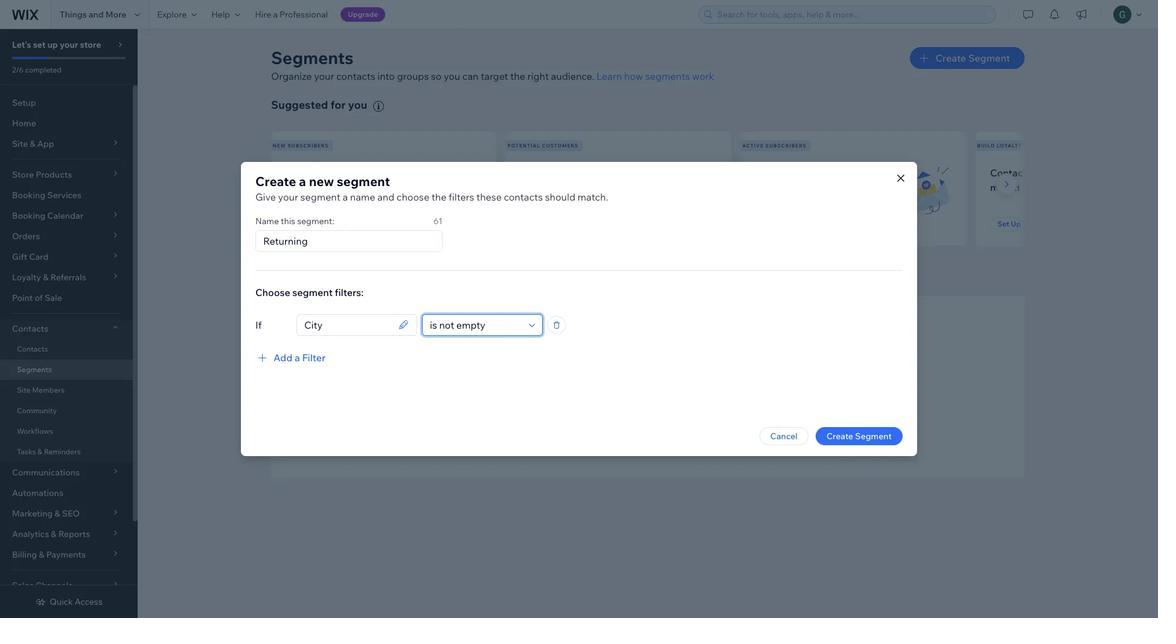 Task type: describe. For each thing, give the bounding box(es) containing it.
0 horizontal spatial create segment
[[827, 431, 892, 442]]

add
[[274, 352, 293, 364]]

help button
[[204, 0, 248, 29]]

build
[[978, 142, 996, 149]]

a right hire
[[273, 9, 278, 20]]

home link
[[0, 113, 133, 134]]

automations link
[[0, 483, 133, 503]]

customers for potential customers
[[542, 142, 579, 149]]

1 horizontal spatial create segment
[[936, 52, 1011, 64]]

with
[[1034, 167, 1054, 179]]

let's
[[12, 39, 31, 50]]

your inside sidebar element
[[60, 39, 78, 50]]

add a filter button
[[256, 350, 326, 365]]

your inside new contacts who recently subscribed to your mailing list
[[350, 181, 371, 193]]

segments inside segments organize your contacts into groups so you can target the right audience. learn how segments work
[[646, 70, 690, 82]]

haven't
[[521, 181, 554, 193]]

new for segment,
[[568, 417, 584, 428]]

things
[[60, 9, 87, 20]]

site
[[17, 385, 31, 395]]

segment down the your segments
[[293, 286, 333, 298]]

a left name
[[343, 191, 348, 203]]

how
[[625, 70, 644, 82]]

learn
[[597, 70, 622, 82]]

potential customers
[[508, 142, 579, 149]]

0 horizontal spatial this
[[281, 216, 295, 227]]

yet
[[636, 181, 650, 193]]

customers for potential customers who haven't made a purchase yet
[[563, 167, 612, 179]]

set up segment for first set up segment button from the right
[[998, 219, 1055, 228]]

choose
[[397, 191, 430, 203]]

professional
[[280, 9, 328, 20]]

set
[[33, 39, 46, 50]]

up for first set up segment button from the right
[[1012, 219, 1022, 228]]

Name this segment: field
[[260, 231, 439, 251]]

contacts link
[[0, 339, 133, 359]]

hire a professional
[[255, 9, 328, 20]]

potential customers who haven't made a purchase yet
[[521, 167, 650, 193]]

subscribers for active subscribers
[[766, 142, 807, 149]]

segment up segment:
[[301, 191, 341, 203]]

contacts inside new contacts who recently subscribed to your mailing list
[[308, 167, 348, 179]]

reminders
[[44, 447, 81, 456]]

tasks
[[17, 447, 36, 456]]

suggested
[[271, 98, 328, 112]]

upgrade
[[348, 10, 378, 19]]

your inside segments organize your contacts into groups so you can target the right audience. learn how segments work
[[314, 70, 334, 82]]

choose segment filters:
[[256, 286, 364, 298]]

contacts for contacts link
[[17, 344, 48, 353]]

members
[[32, 385, 65, 395]]

use
[[635, 417, 649, 428]]

your segments
[[271, 260, 349, 274]]

subscribed
[[286, 181, 337, 193]]

these
[[477, 191, 502, 203]]

up
[[47, 39, 58, 50]]

access
[[75, 596, 103, 607]]

2/6 completed
[[12, 65, 61, 74]]

the inside segments organize your contacts into groups so you can target the right audience. learn how segments work
[[511, 70, 526, 82]]

services
[[47, 190, 81, 201]]

create a new segment give your segment a name and choose the filters these contacts should match.
[[256, 173, 609, 203]]

active
[[743, 142, 764, 149]]

create inside create a new segment give your segment a name and choose the filters these contacts should match.
[[256, 173, 296, 189]]

up for 1st set up segment button from the left
[[307, 219, 317, 228]]

2/6
[[12, 65, 23, 74]]

of
[[35, 292, 43, 303]]

for
[[331, 98, 346, 112]]

and inside create a new segment give your segment a name and choose the filters these contacts should match.
[[378, 191, 395, 203]]

contacts button
[[0, 318, 133, 339]]

groups
[[397, 70, 429, 82]]

quick access button
[[35, 596, 103, 607]]

so
[[431, 70, 442, 82]]

choose
[[256, 286, 290, 298]]

suggested for you
[[271, 98, 368, 112]]

segment left below.
[[701, 417, 736, 428]]

contacts for contacts popup button
[[12, 323, 48, 334]]

explore
[[157, 9, 187, 20]]

add a filter
[[274, 352, 326, 364]]

0 vertical spatial and
[[89, 9, 104, 20]]

workflows link
[[0, 421, 133, 442]]

your
[[271, 260, 295, 274]]

month
[[991, 181, 1021, 193]]

sale
[[45, 292, 62, 303]]

right
[[528, 70, 549, 82]]

workflows
[[17, 427, 53, 436]]

automations
[[12, 488, 63, 498]]

name this segment:
[[256, 216, 334, 227]]

contacts inside "contacts with a birthday this month"
[[991, 167, 1032, 179]]

new subscribers
[[273, 142, 329, 149]]

contacts with a birthday this month
[[991, 167, 1121, 193]]

your inside create a new segment give your segment a name and choose the filters these contacts should match.
[[278, 191, 298, 203]]

subscribers for new subscribers
[[288, 142, 329, 149]]

build loyalty
[[978, 142, 1023, 149]]

quick access
[[50, 596, 103, 607]]

help
[[212, 9, 230, 20]]

store
[[80, 39, 101, 50]]

home
[[12, 118, 36, 129]]

segment,
[[586, 417, 623, 428]]

&
[[38, 447, 42, 456]]

you inside segments organize your contacts into groups so you can target the right audience. learn how segments work
[[444, 70, 461, 82]]

list
[[409, 181, 422, 193]]

a inside "contacts with a birthday this month"
[[1056, 167, 1062, 179]]

who for purchase
[[614, 167, 633, 179]]

create a new segment, or use a suggested segment below.
[[533, 417, 764, 428]]

purchase
[[592, 181, 634, 193]]

can
[[463, 70, 479, 82]]

or
[[625, 417, 633, 428]]

organize
[[271, 70, 312, 82]]



Task type: locate. For each thing, give the bounding box(es) containing it.
more
[[106, 9, 126, 20]]

2 vertical spatial contacts
[[17, 344, 48, 353]]

segment up name
[[337, 173, 390, 189]]

set down "month"
[[998, 219, 1010, 228]]

segment:
[[297, 216, 334, 227]]

learn how segments work button
[[597, 69, 715, 83]]

contacts right these
[[504, 191, 543, 203]]

1 vertical spatial contacts
[[308, 167, 348, 179]]

suggested
[[658, 417, 700, 428]]

a right made
[[584, 181, 589, 193]]

a
[[273, 9, 278, 20], [1056, 167, 1062, 179], [299, 173, 306, 189], [584, 181, 589, 193], [343, 191, 348, 203], [295, 352, 300, 364], [561, 417, 566, 428], [651, 417, 656, 428]]

audience.
[[551, 70, 595, 82]]

0 vertical spatial segments
[[271, 47, 354, 68]]

1 vertical spatial customers
[[563, 167, 612, 179]]

0 horizontal spatial set up segment
[[293, 219, 350, 228]]

name
[[350, 191, 376, 203]]

new inside create a new segment give your segment a name and choose the filters these contacts should match.
[[309, 173, 334, 189]]

new for new subscribers
[[273, 142, 286, 149]]

a left segment,
[[561, 417, 566, 428]]

new contacts who recently subscribed to your mailing list
[[286, 167, 422, 193]]

segments right how
[[646, 70, 690, 82]]

0 vertical spatial contacts
[[991, 167, 1032, 179]]

segments organize your contacts into groups so you can target the right audience. learn how segments work
[[271, 47, 715, 82]]

1 set from the left
[[293, 219, 305, 228]]

active subscribers
[[743, 142, 807, 149]]

below.
[[738, 417, 764, 428]]

0 horizontal spatial you
[[348, 98, 368, 112]]

cancel
[[771, 431, 798, 442]]

0 vertical spatial potential
[[508, 142, 541, 149]]

site members link
[[0, 380, 133, 401]]

1 vertical spatial segments
[[17, 365, 52, 374]]

a right use
[[651, 417, 656, 428]]

1 vertical spatial and
[[378, 191, 395, 203]]

0 vertical spatial create segment
[[936, 52, 1011, 64]]

filters:
[[335, 286, 364, 298]]

segments up organize in the left top of the page
[[271, 47, 354, 68]]

create
[[936, 52, 967, 64], [256, 173, 296, 189], [533, 417, 559, 428], [827, 431, 854, 442]]

hire
[[255, 9, 271, 20]]

a inside button
[[295, 352, 300, 364]]

segments for segments
[[17, 365, 52, 374]]

set up segment button down "month"
[[991, 217, 1062, 231]]

0 vertical spatial you
[[444, 70, 461, 82]]

filter
[[302, 352, 326, 364]]

1 subscribers from the left
[[288, 142, 329, 149]]

booking services link
[[0, 185, 133, 205]]

should
[[545, 191, 576, 203]]

2 who from the left
[[614, 167, 633, 179]]

segment
[[337, 173, 390, 189], [301, 191, 341, 203], [293, 286, 333, 298], [701, 417, 736, 428]]

1 vertical spatial this
[[281, 216, 295, 227]]

0 horizontal spatial and
[[89, 9, 104, 20]]

0 horizontal spatial create segment button
[[816, 427, 903, 445]]

point
[[12, 292, 33, 303]]

segments inside segments organize your contacts into groups so you can target the right audience. learn how segments work
[[271, 47, 354, 68]]

0 horizontal spatial subscribers
[[288, 142, 329, 149]]

2 set up segment from the left
[[998, 219, 1055, 228]]

0 vertical spatial new
[[273, 142, 286, 149]]

setup link
[[0, 92, 133, 113]]

the left right
[[511, 70, 526, 82]]

your right up
[[60, 39, 78, 50]]

new inside new contacts who recently subscribed to your mailing list
[[286, 167, 306, 179]]

booking
[[12, 190, 45, 201]]

subscribers right active on the top of page
[[766, 142, 807, 149]]

and right name
[[378, 191, 395, 203]]

a down the new subscribers
[[299, 173, 306, 189]]

1 up from the left
[[307, 219, 317, 228]]

list containing new contacts who recently subscribed to your mailing list
[[269, 132, 1159, 246]]

this right name
[[281, 216, 295, 227]]

1 horizontal spatial set up segment button
[[991, 217, 1062, 231]]

who up name
[[350, 167, 369, 179]]

contacts inside popup button
[[12, 323, 48, 334]]

contacts down contacts popup button
[[17, 344, 48, 353]]

segment
[[969, 52, 1011, 64], [318, 219, 350, 228], [1023, 219, 1055, 228], [856, 431, 892, 442]]

who inside new contacts who recently subscribed to your mailing list
[[350, 167, 369, 179]]

match.
[[578, 191, 609, 203]]

0 horizontal spatial new
[[309, 173, 334, 189]]

potential inside potential customers who haven't made a purchase yet
[[521, 167, 561, 179]]

0 vertical spatial customers
[[542, 142, 579, 149]]

1 vertical spatial create segment
[[827, 431, 892, 442]]

contacts down point of sale
[[12, 323, 48, 334]]

subscribers
[[288, 142, 329, 149], [766, 142, 807, 149]]

site members
[[17, 385, 65, 395]]

cancel button
[[760, 427, 809, 445]]

0 vertical spatial this
[[1104, 167, 1121, 179]]

made
[[556, 181, 582, 193]]

you right the so
[[444, 70, 461, 82]]

new down suggested
[[273, 142, 286, 149]]

set
[[293, 219, 305, 228], [998, 219, 1010, 228]]

name
[[256, 216, 279, 227]]

who for your
[[350, 167, 369, 179]]

2 up from the left
[[1012, 219, 1022, 228]]

who inside potential customers who haven't made a purchase yet
[[614, 167, 633, 179]]

1 horizontal spatial who
[[614, 167, 633, 179]]

filters
[[449, 191, 475, 203]]

if
[[256, 319, 262, 331]]

new for segment
[[309, 173, 334, 189]]

recently
[[371, 167, 409, 179]]

segments
[[646, 70, 690, 82], [298, 260, 349, 274]]

0 horizontal spatial up
[[307, 219, 317, 228]]

customers up made
[[563, 167, 612, 179]]

into
[[378, 70, 395, 82]]

set for 1st set up segment button from the left
[[293, 219, 305, 228]]

1 horizontal spatial subscribers
[[766, 142, 807, 149]]

your right to
[[350, 181, 371, 193]]

0 vertical spatial create segment button
[[911, 47, 1025, 69]]

1 set up segment from the left
[[293, 219, 350, 228]]

this right the birthday on the right of page
[[1104, 167, 1121, 179]]

0 vertical spatial contacts
[[337, 70, 376, 82]]

1 horizontal spatial this
[[1104, 167, 1121, 179]]

customers inside potential customers who haven't made a purchase yet
[[563, 167, 612, 179]]

0 vertical spatial the
[[511, 70, 526, 82]]

1 horizontal spatial segments
[[646, 70, 690, 82]]

up
[[307, 219, 317, 228], [1012, 219, 1022, 228]]

contacts inside create a new segment give your segment a name and choose the filters these contacts should match.
[[504, 191, 543, 203]]

subscribers down suggested
[[288, 142, 329, 149]]

0 vertical spatial segments
[[646, 70, 690, 82]]

2 vertical spatial contacts
[[504, 191, 543, 203]]

set for first set up segment button from the right
[[998, 219, 1010, 228]]

Choose a condition field
[[427, 315, 526, 335]]

1 vertical spatial new
[[568, 417, 584, 428]]

the inside create a new segment give your segment a name and choose the filters these contacts should match.
[[432, 191, 447, 203]]

this
[[1104, 167, 1121, 179], [281, 216, 295, 227]]

new left segment,
[[568, 417, 584, 428]]

setup
[[12, 97, 36, 108]]

tasks & reminders link
[[0, 442, 133, 462]]

segments for segments organize your contacts into groups so you can target the right audience. learn how segments work
[[271, 47, 354, 68]]

0 horizontal spatial segments
[[17, 365, 52, 374]]

contacts
[[337, 70, 376, 82], [308, 167, 348, 179], [504, 191, 543, 203]]

set up segment for 1st set up segment button from the left
[[293, 219, 350, 228]]

contacts up to
[[308, 167, 348, 179]]

contacts up "month"
[[991, 167, 1032, 179]]

to
[[339, 181, 348, 193]]

2 set from the left
[[998, 219, 1010, 228]]

point of sale
[[12, 292, 62, 303]]

61
[[434, 216, 443, 227]]

1 horizontal spatial segments
[[271, 47, 354, 68]]

target
[[481, 70, 508, 82]]

0 vertical spatial new
[[309, 173, 334, 189]]

1 vertical spatial you
[[348, 98, 368, 112]]

1 horizontal spatial the
[[511, 70, 526, 82]]

your
[[60, 39, 78, 50], [314, 70, 334, 82], [350, 181, 371, 193], [278, 191, 298, 203]]

up down subscribed on the left of page
[[307, 219, 317, 228]]

the left filters
[[432, 191, 447, 203]]

tasks & reminders
[[17, 447, 81, 456]]

0 horizontal spatial the
[[432, 191, 447, 203]]

1 set up segment button from the left
[[286, 217, 357, 231]]

None field
[[301, 315, 395, 335]]

1 horizontal spatial set up segment
[[998, 219, 1055, 228]]

1 horizontal spatial and
[[378, 191, 395, 203]]

2 subscribers from the left
[[766, 142, 807, 149]]

1 horizontal spatial up
[[1012, 219, 1022, 228]]

hire a professional link
[[248, 0, 335, 29]]

potential for potential customers
[[508, 142, 541, 149]]

you
[[444, 70, 461, 82], [348, 98, 368, 112]]

contacts inside segments organize your contacts into groups so you can target the right audience. learn how segments work
[[337, 70, 376, 82]]

and left more
[[89, 9, 104, 20]]

1 vertical spatial new
[[286, 167, 306, 179]]

mailing
[[373, 181, 406, 193]]

set up segment up name this segment: "field"
[[293, 219, 350, 228]]

new up subscribed on the left of page
[[286, 167, 306, 179]]

0 horizontal spatial segments
[[298, 260, 349, 274]]

point of sale link
[[0, 288, 133, 308]]

1 horizontal spatial new
[[568, 417, 584, 428]]

customers up potential customers who haven't made a purchase yet
[[542, 142, 579, 149]]

segments up choose segment filters:
[[298, 260, 349, 274]]

your right the give
[[278, 191, 298, 203]]

1 horizontal spatial set
[[998, 219, 1010, 228]]

Search for tools, apps, help & more... field
[[714, 6, 993, 23]]

community link
[[0, 401, 133, 421]]

potential for potential customers who haven't made a purchase yet
[[521, 167, 561, 179]]

birthday
[[1064, 167, 1102, 179]]

new left to
[[309, 173, 334, 189]]

customers
[[542, 142, 579, 149], [563, 167, 612, 179]]

create segment
[[936, 52, 1011, 64], [827, 431, 892, 442]]

who up the purchase at the right of page
[[614, 167, 633, 179]]

you right the "for"
[[348, 98, 368, 112]]

0 horizontal spatial set up segment button
[[286, 217, 357, 231]]

set right name
[[293, 219, 305, 228]]

give
[[256, 191, 276, 203]]

a right add at the left
[[295, 352, 300, 364]]

set up segment down "month"
[[998, 219, 1055, 228]]

0 horizontal spatial who
[[350, 167, 369, 179]]

2 set up segment button from the left
[[991, 217, 1062, 231]]

new for new contacts who recently subscribed to your mailing list
[[286, 167, 306, 179]]

potential
[[508, 142, 541, 149], [521, 167, 561, 179]]

list
[[269, 132, 1159, 246]]

1 vertical spatial the
[[432, 191, 447, 203]]

your up the suggested for you
[[314, 70, 334, 82]]

up down "month"
[[1012, 219, 1022, 228]]

a right with
[[1056, 167, 1062, 179]]

0 horizontal spatial set
[[293, 219, 305, 228]]

quick
[[50, 596, 73, 607]]

contacts left into
[[337, 70, 376, 82]]

loyalty
[[997, 142, 1023, 149]]

segments inside segments link
[[17, 365, 52, 374]]

a inside potential customers who haven't made a purchase yet
[[584, 181, 589, 193]]

new
[[309, 173, 334, 189], [568, 417, 584, 428]]

sidebar element
[[0, 29, 138, 618]]

1 vertical spatial potential
[[521, 167, 561, 179]]

set up segment button
[[286, 217, 357, 231], [991, 217, 1062, 231]]

1 horizontal spatial create segment button
[[911, 47, 1025, 69]]

1 who from the left
[[350, 167, 369, 179]]

booking services
[[12, 190, 81, 201]]

segments
[[271, 47, 354, 68], [17, 365, 52, 374]]

1 vertical spatial create segment button
[[816, 427, 903, 445]]

1 horizontal spatial you
[[444, 70, 461, 82]]

this inside "contacts with a birthday this month"
[[1104, 167, 1121, 179]]

1 vertical spatial segments
[[298, 260, 349, 274]]

let's set up your store
[[12, 39, 101, 50]]

1 vertical spatial contacts
[[12, 323, 48, 334]]

set up segment button down subscribed on the left of page
[[286, 217, 357, 231]]

segments up the site members
[[17, 365, 52, 374]]



Task type: vqa. For each thing, say whether or not it's contained in the screenshot.
'the' corresponding to for
no



